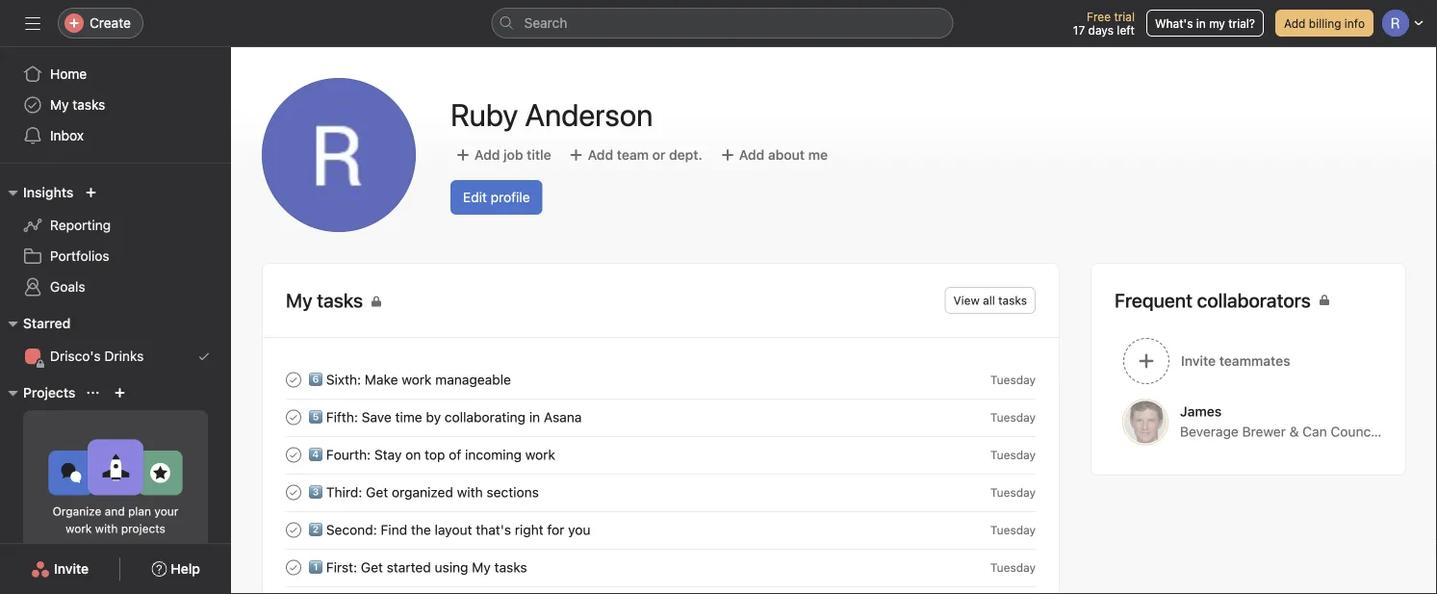 Task type: vqa. For each thing, say whether or not it's contained in the screenshot.
Drinks
yes



Task type: locate. For each thing, give the bounding box(es) containing it.
trial?
[[1229, 16, 1256, 30]]

get right third:
[[366, 484, 388, 500]]

add about me
[[739, 147, 828, 163]]

team
[[617, 147, 649, 163]]

completed checkbox for 5️⃣
[[282, 406, 305, 429]]

on
[[406, 447, 421, 462]]

add inside add billing info button
[[1285, 16, 1306, 30]]

completed checkbox left 3️⃣
[[282, 481, 305, 504]]

ja
[[1138, 413, 1154, 431]]

days
[[1089, 23, 1114, 37]]

tuesday for tasks
[[991, 561, 1036, 574]]

3 completed checkbox from the top
[[282, 519, 305, 542]]

2 horizontal spatial tasks
[[999, 294, 1027, 307]]

3 tuesday from the top
[[991, 448, 1036, 462]]

completed checkbox left 5️⃣
[[282, 406, 305, 429]]

asana
[[544, 409, 582, 425]]

1 completed image from the top
[[282, 368, 305, 391]]

incoming
[[465, 447, 522, 462]]

completed image for 6️⃣
[[282, 368, 305, 391]]

work
[[402, 371, 432, 387], [525, 447, 556, 462], [66, 522, 92, 535]]

create button
[[58, 8, 143, 39]]

insights element
[[0, 175, 231, 306]]

can
[[1303, 424, 1328, 440]]

4 completed checkbox from the top
[[282, 556, 305, 579]]

trial
[[1115, 10, 1135, 23]]

home link
[[12, 59, 220, 90]]

2 completed image from the top
[[282, 519, 305, 542]]

tasks right all
[[999, 294, 1027, 307]]

completed image for 3️⃣
[[282, 481, 305, 504]]

3️⃣
[[309, 484, 323, 500]]

projects element
[[0, 376, 231, 594]]

started
[[387, 559, 431, 575]]

1️⃣
[[309, 559, 323, 575]]

help button
[[139, 552, 213, 586]]

by
[[426, 409, 441, 425]]

0 horizontal spatial tasks
[[73, 97, 105, 113]]

17
[[1074, 23, 1085, 37]]

add inside add team or dept. button
[[588, 147, 614, 163]]

drisco's
[[50, 348, 101, 364]]

create
[[90, 15, 131, 31]]

2 vertical spatial completed image
[[282, 556, 305, 579]]

work down 'asana'
[[525, 447, 556, 462]]

show options, current sort, top image
[[87, 387, 99, 399]]

tasks
[[73, 97, 105, 113], [999, 294, 1027, 307], [495, 559, 527, 575]]

your
[[154, 505, 179, 518]]

search list box
[[492, 8, 954, 39]]

completed checkbox left 1️⃣
[[282, 556, 305, 579]]

3 tuesday button from the top
[[991, 448, 1036, 462]]

2 completed checkbox from the top
[[282, 481, 305, 504]]

2 vertical spatial completed image
[[282, 481, 305, 504]]

1 completed checkbox from the top
[[282, 443, 305, 467]]

completed image left 1️⃣
[[282, 556, 305, 579]]

completed image left 2️⃣
[[282, 519, 305, 542]]

edit profile button
[[451, 180, 543, 215]]

info
[[1345, 16, 1365, 30]]

add left job
[[475, 147, 500, 163]]

work right make
[[402, 371, 432, 387]]

collaborating
[[445, 409, 526, 425]]

brewer
[[1243, 424, 1286, 440]]

1 horizontal spatial work
[[402, 371, 432, 387]]

projects
[[23, 385, 76, 401]]

1 vertical spatial completed image
[[282, 519, 305, 542]]

0 horizontal spatial my
[[50, 97, 69, 113]]

invite
[[54, 561, 89, 577]]

completed image
[[282, 368, 305, 391], [282, 406, 305, 429], [282, 481, 305, 504]]

tasks inside global element
[[73, 97, 105, 113]]

2️⃣
[[309, 522, 323, 538]]

1 vertical spatial my
[[472, 559, 491, 575]]

3 completed image from the top
[[282, 556, 305, 579]]

job
[[504, 147, 523, 163]]

completed checkbox for 1️⃣
[[282, 556, 305, 579]]

completed image left 6️⃣ at left bottom
[[282, 368, 305, 391]]

completed checkbox for 4️⃣
[[282, 443, 305, 467]]

left
[[1117, 23, 1135, 37]]

with down and
[[95, 522, 118, 535]]

2 completed image from the top
[[282, 406, 305, 429]]

add inside add about me button
[[739, 147, 765, 163]]

2 tuesday button from the top
[[991, 411, 1036, 424]]

add for add about me
[[739, 147, 765, 163]]

work down organize
[[66, 522, 92, 535]]

1 completed image from the top
[[282, 443, 305, 467]]

0 vertical spatial with
[[457, 484, 483, 500]]

1 tuesday button from the top
[[991, 373, 1036, 387]]

add left billing
[[1285, 16, 1306, 30]]

0 vertical spatial tasks
[[73, 97, 105, 113]]

add left team at left
[[588, 147, 614, 163]]

1 vertical spatial completed image
[[282, 406, 305, 429]]

0 vertical spatial in
[[1197, 16, 1206, 30]]

view all tasks
[[954, 294, 1027, 307]]

in
[[1197, 16, 1206, 30], [529, 409, 540, 425]]

tuesday
[[991, 373, 1036, 387], [991, 411, 1036, 424], [991, 448, 1036, 462], [991, 486, 1036, 499], [991, 523, 1036, 537], [991, 561, 1036, 574]]

3 completed image from the top
[[282, 481, 305, 504]]

search
[[524, 15, 568, 31]]

2 completed checkbox from the top
[[282, 406, 305, 429]]

add for add billing info
[[1285, 16, 1306, 30]]

new project or portfolio image
[[114, 387, 126, 399]]

hide sidebar image
[[25, 15, 40, 31]]

1 horizontal spatial in
[[1197, 16, 1206, 30]]

6 tuesday button from the top
[[991, 561, 1036, 574]]

5 tuesday from the top
[[991, 523, 1036, 537]]

2 tuesday from the top
[[991, 411, 1036, 424]]

my
[[1210, 16, 1226, 30]]

tuesday button for incoming
[[991, 448, 1036, 462]]

Completed checkbox
[[282, 368, 305, 391], [282, 406, 305, 429], [282, 519, 305, 542], [282, 556, 305, 579]]

1️⃣ first: get started using my tasks
[[309, 559, 527, 575]]

4 tuesday button from the top
[[991, 486, 1036, 499]]

completed image for 1️⃣
[[282, 556, 305, 579]]

in left 'asana'
[[529, 409, 540, 425]]

completed checkbox left 4️⃣ on the bottom
[[282, 443, 305, 467]]

0 horizontal spatial in
[[529, 409, 540, 425]]

1 completed checkbox from the top
[[282, 368, 305, 391]]

projects button
[[0, 381, 76, 404]]

free
[[1087, 10, 1111, 23]]

using
[[435, 559, 468, 575]]

completed checkbox left 6️⃣ at left bottom
[[282, 368, 305, 391]]

2 horizontal spatial work
[[525, 447, 556, 462]]

add billing info
[[1285, 16, 1365, 30]]

with
[[457, 484, 483, 500], [95, 522, 118, 535]]

view all tasks button
[[945, 287, 1036, 314]]

my inside global element
[[50, 97, 69, 113]]

1 vertical spatial get
[[361, 559, 383, 575]]

Completed checkbox
[[282, 443, 305, 467], [282, 481, 305, 504]]

in left my at top right
[[1197, 16, 1206, 30]]

completed image
[[282, 443, 305, 467], [282, 519, 305, 542], [282, 556, 305, 579]]

right
[[515, 522, 544, 538]]

that's
[[476, 522, 511, 538]]

1 horizontal spatial tasks
[[495, 559, 527, 575]]

0 vertical spatial my
[[50, 97, 69, 113]]

my right using
[[472, 559, 491, 575]]

james beverage brewer & can councilor
[[1181, 403, 1391, 440]]

0 vertical spatial work
[[402, 371, 432, 387]]

for
[[547, 522, 565, 538]]

in inside button
[[1197, 16, 1206, 30]]

completed checkbox left 2️⃣
[[282, 519, 305, 542]]

edit
[[463, 189, 487, 205]]

0 vertical spatial completed checkbox
[[282, 443, 305, 467]]

tuesday for in
[[991, 411, 1036, 424]]

0 vertical spatial get
[[366, 484, 388, 500]]

2 vertical spatial work
[[66, 522, 92, 535]]

tuesday for incoming
[[991, 448, 1036, 462]]

0 vertical spatial completed image
[[282, 368, 305, 391]]

plan
[[128, 505, 151, 518]]

1 vertical spatial in
[[529, 409, 540, 425]]

completed image left 5️⃣
[[282, 406, 305, 429]]

add inside add job title button
[[475, 147, 500, 163]]

global element
[[0, 47, 231, 163]]

1 vertical spatial with
[[95, 522, 118, 535]]

view
[[954, 294, 980, 307]]

completed image left 3️⃣
[[282, 481, 305, 504]]

add left the about
[[739, 147, 765, 163]]

organize and plan your work with projects
[[53, 505, 179, 535]]

6 tuesday from the top
[[991, 561, 1036, 574]]

you
[[568, 522, 591, 538]]

get right first:
[[361, 559, 383, 575]]

tuesday button
[[991, 373, 1036, 387], [991, 411, 1036, 424], [991, 448, 1036, 462], [991, 486, 1036, 499], [991, 523, 1036, 537], [991, 561, 1036, 574]]

starred button
[[0, 312, 71, 335]]

my up inbox
[[50, 97, 69, 113]]

tasks inside button
[[999, 294, 1027, 307]]

with down of
[[457, 484, 483, 500]]

0 vertical spatial completed image
[[282, 443, 305, 467]]

tasks down that's
[[495, 559, 527, 575]]

tasks down home
[[73, 97, 105, 113]]

0 horizontal spatial with
[[95, 522, 118, 535]]

work inside organize and plan your work with projects
[[66, 522, 92, 535]]

1 vertical spatial work
[[525, 447, 556, 462]]

my
[[50, 97, 69, 113], [472, 559, 491, 575]]

completed image left 4️⃣ on the bottom
[[282, 443, 305, 467]]

free trial 17 days left
[[1074, 10, 1135, 37]]

5 tuesday button from the top
[[991, 523, 1036, 537]]

1 vertical spatial completed checkbox
[[282, 481, 305, 504]]

1 vertical spatial tasks
[[999, 294, 1027, 307]]

5️⃣ fifth: save time by collaborating in asana
[[309, 409, 582, 425]]

0 horizontal spatial work
[[66, 522, 92, 535]]



Task type: describe. For each thing, give the bounding box(es) containing it.
third:
[[326, 484, 362, 500]]

2 vertical spatial tasks
[[495, 559, 527, 575]]

second:
[[326, 522, 377, 538]]

add billing info button
[[1276, 10, 1374, 37]]

2️⃣ second: find the layout that's right for you
[[309, 522, 591, 538]]

6️⃣ sixth: make work manageable
[[309, 371, 511, 387]]

insights
[[23, 184, 74, 200]]

and
[[105, 505, 125, 518]]

james
[[1181, 403, 1222, 419]]

stay
[[375, 447, 402, 462]]

dept.
[[669, 147, 703, 163]]

reporting link
[[12, 210, 220, 241]]

councilor
[[1331, 424, 1391, 440]]

fifth:
[[326, 409, 358, 425]]

&
[[1290, 424, 1299, 440]]

of
[[449, 447, 462, 462]]

tuesday button for tasks
[[991, 561, 1036, 574]]

add for add job title
[[475, 147, 500, 163]]

starred element
[[0, 306, 231, 376]]

sections
[[487, 484, 539, 500]]

or
[[653, 147, 666, 163]]

save
[[362, 409, 392, 425]]

4 tuesday from the top
[[991, 486, 1036, 499]]

tuesday button for right
[[991, 523, 1036, 537]]

beverage
[[1181, 424, 1239, 440]]

me
[[809, 147, 828, 163]]

first:
[[326, 559, 357, 575]]

1 tuesday from the top
[[991, 373, 1036, 387]]

billing
[[1309, 16, 1342, 30]]

4️⃣ fourth: stay on top of incoming work
[[309, 447, 556, 462]]

frequent collaborators
[[1115, 289, 1311, 312]]

the
[[411, 522, 431, 538]]

inbox link
[[12, 120, 220, 151]]

completed image for 2️⃣
[[282, 519, 305, 542]]

6️⃣
[[309, 371, 323, 387]]

my tasks link
[[12, 90, 220, 120]]

ra
[[305, 123, 373, 187]]

get for third:
[[366, 484, 388, 500]]

insights button
[[0, 181, 74, 204]]

find
[[381, 522, 407, 538]]

goals
[[50, 279, 85, 295]]

new image
[[85, 187, 97, 198]]

sixth:
[[326, 371, 361, 387]]

time
[[395, 409, 422, 425]]

help
[[171, 561, 200, 577]]

add for add team or dept.
[[588, 147, 614, 163]]

title
[[527, 147, 551, 163]]

inbox
[[50, 128, 84, 143]]

organized
[[392, 484, 453, 500]]

all
[[983, 294, 996, 307]]

portfolios link
[[12, 241, 220, 272]]

home
[[50, 66, 87, 82]]

1 horizontal spatial my
[[472, 559, 491, 575]]

portfolios
[[50, 248, 109, 264]]

goals link
[[12, 272, 220, 302]]

my tasks
[[286, 289, 363, 312]]

5️⃣
[[309, 409, 323, 425]]

add team or dept.
[[588, 147, 703, 163]]

edit profile
[[463, 189, 530, 205]]

add team or dept. button
[[564, 138, 708, 172]]

tuesday button for in
[[991, 411, 1036, 424]]

completed checkbox for 3️⃣
[[282, 481, 305, 504]]

search button
[[492, 8, 954, 39]]

get for first:
[[361, 559, 383, 575]]

completed checkbox for 2️⃣
[[282, 519, 305, 542]]

4️⃣
[[309, 447, 323, 462]]

fourth:
[[326, 447, 371, 462]]

invite button
[[18, 552, 101, 586]]

completed image for 5️⃣
[[282, 406, 305, 429]]

profile
[[491, 189, 530, 205]]

starred
[[23, 315, 71, 331]]

completed image for 4️⃣
[[282, 443, 305, 467]]

tuesday for right
[[991, 523, 1036, 537]]

what's
[[1155, 16, 1194, 30]]

drisco's drinks link
[[12, 341, 220, 372]]

with inside organize and plan your work with projects
[[95, 522, 118, 535]]

what's in my trial? button
[[1147, 10, 1264, 37]]

about
[[768, 147, 805, 163]]

completed checkbox for 6️⃣
[[282, 368, 305, 391]]

my tasks
[[50, 97, 105, 113]]

upload new photo image
[[331, 147, 347, 163]]

add about me button
[[715, 138, 833, 172]]

top
[[425, 447, 445, 462]]

invite teammates button
[[1092, 329, 1406, 393]]

layout
[[435, 522, 472, 538]]

1 horizontal spatial with
[[457, 484, 483, 500]]

invite teammates
[[1182, 353, 1291, 369]]

ruby anderson
[[451, 96, 653, 133]]

organize
[[53, 505, 101, 518]]

what's in my trial?
[[1155, 16, 1256, 30]]



